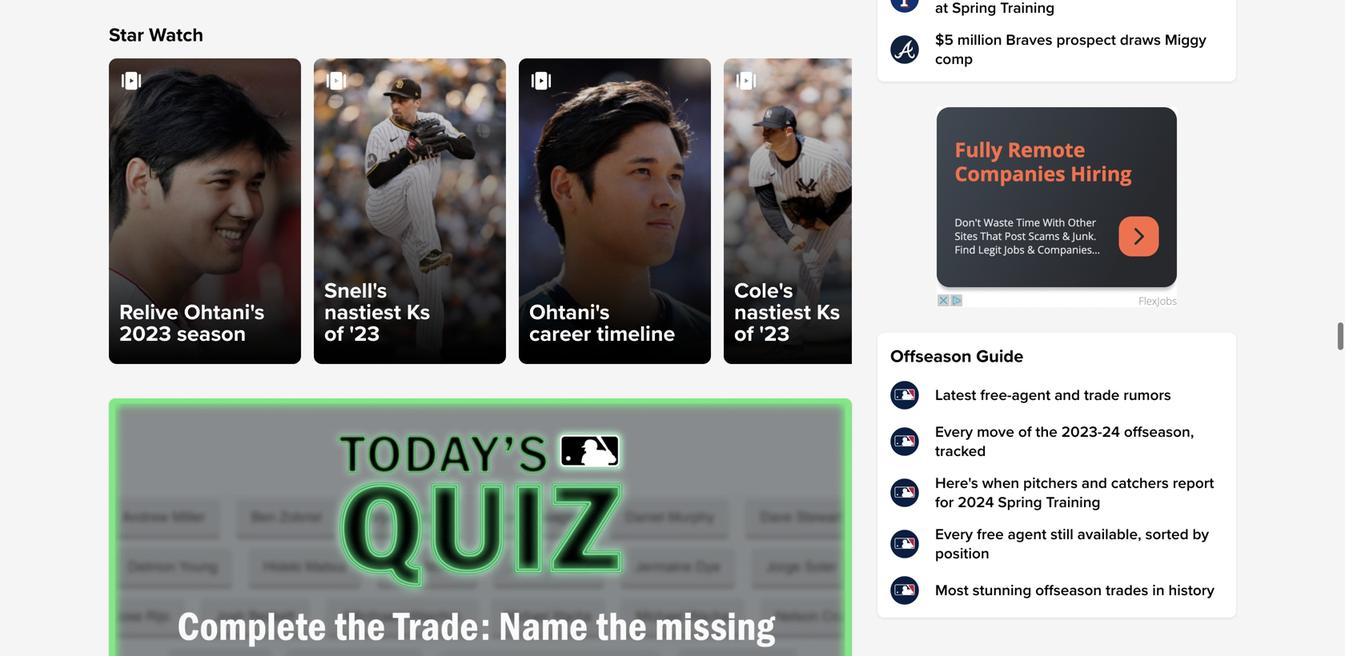 Task type: locate. For each thing, give the bounding box(es) containing it.
mlb image left for
[[891, 479, 919, 508]]

star
[[109, 24, 144, 47]]

1 horizontal spatial '23
[[759, 321, 790, 348]]

1 horizontal spatial ohtani's
[[529, 299, 610, 326]]

2 every from the top
[[936, 526, 973, 544]]

cole's nastiest ks of '23
[[734, 278, 841, 348]]

mlb image left most
[[891, 577, 919, 606]]

mlb image for every move of the 2023-24 offseason, tracked
[[891, 428, 919, 457]]

the
[[1036, 423, 1058, 442]]

mlb image inside every move of the 2023-24 offseason, tracked link
[[891, 428, 919, 457]]

here's when pitchers and catchers report for 2024 spring training
[[936, 475, 1215, 512]]

2 ohtani's from the left
[[529, 299, 610, 326]]

most
[[936, 582, 969, 600]]

1 ks from the left
[[407, 299, 430, 326]]

comp
[[936, 50, 973, 68]]

of down 'snell's'
[[324, 321, 344, 348]]

agent for free-
[[1012, 386, 1051, 405]]

$5 million braves prospect draws miggy comp link
[[891, 30, 1224, 69]]

2 horizontal spatial of
[[1019, 423, 1032, 442]]

every for every move of the 2023-24 offseason, tracked
[[936, 423, 973, 442]]

1 mlb image from the top
[[891, 381, 919, 410]]

every up position
[[936, 526, 973, 544]]

agent inside every free agent still available, sorted by position
[[1008, 526, 1047, 544]]

0 horizontal spatial and
[[1055, 386, 1081, 405]]

season
[[177, 321, 246, 348]]

agent up the
[[1012, 386, 1051, 405]]

of left the
[[1019, 423, 1032, 442]]

of down cole's
[[734, 321, 754, 348]]

snell's
[[324, 278, 387, 304]]

2 '23 from the left
[[759, 321, 790, 348]]

nastiest inside snell's nastiest ks of '23
[[324, 299, 401, 326]]

1 horizontal spatial and
[[1082, 475, 1108, 493]]

2 nastiest from the left
[[734, 299, 811, 326]]

when
[[983, 475, 1020, 493]]

'23 down 'snell's'
[[349, 321, 380, 348]]

ks inside snell's nastiest ks of '23
[[407, 299, 430, 326]]

ohtani's career timeline
[[529, 299, 676, 348]]

'23 for snell's
[[349, 321, 380, 348]]

mlb image for most stunning offseason trades in history
[[891, 577, 919, 606]]

and left trade
[[1055, 386, 1081, 405]]

braves image
[[891, 35, 919, 64]]

and inside the here's when pitchers and catchers report for 2024 spring training
[[1082, 475, 1108, 493]]

1 ohtani's from the left
[[184, 299, 265, 326]]

latest free-agent and trade rumors link
[[891, 381, 1224, 410]]

1 nastiest from the left
[[324, 299, 401, 326]]

0 horizontal spatial ohtani's
[[184, 299, 265, 326]]

every free agent still available, sorted by position
[[936, 526, 1210, 563]]

training
[[1046, 494, 1101, 512]]

$5 million braves prospect draws miggy comp
[[936, 31, 1207, 68]]

in
[[1153, 582, 1165, 600]]

mlb image left position
[[891, 530, 919, 559]]

mlb image
[[891, 381, 919, 410], [891, 428, 919, 457], [891, 479, 919, 508], [891, 530, 919, 559], [891, 577, 919, 606]]

'23
[[349, 321, 380, 348], [759, 321, 790, 348]]

miggy
[[1165, 31, 1207, 49]]

4 mlb image from the top
[[891, 530, 919, 559]]

every move of the 2023-24 offseason, tracked
[[936, 423, 1195, 461]]

mlb image inside here's when pitchers and catchers report for 2024 spring training link
[[891, 479, 919, 508]]

1 vertical spatial every
[[936, 526, 973, 544]]

1 horizontal spatial nastiest
[[734, 299, 811, 326]]

3 mlb image from the top
[[891, 479, 919, 508]]

mlb image down offseason
[[891, 381, 919, 410]]

2023-
[[1062, 423, 1103, 442]]

trades
[[1106, 582, 1149, 600]]

0 vertical spatial agent
[[1012, 386, 1051, 405]]

latest
[[936, 386, 977, 405]]

'23 inside cole's nastiest ks of '23
[[759, 321, 790, 348]]

million
[[958, 31, 1002, 49]]

2 ks from the left
[[817, 299, 841, 326]]

'23 inside snell's nastiest ks of '23
[[349, 321, 380, 348]]

braves
[[1006, 31, 1053, 49]]

0 horizontal spatial of
[[324, 321, 344, 348]]

of for snell's nastiest ks of '23
[[324, 321, 344, 348]]

ks right 'snell's'
[[407, 299, 430, 326]]

mlb image for here's when pitchers and catchers report for 2024 spring training
[[891, 479, 919, 508]]

ohtani's
[[184, 299, 265, 326], [529, 299, 610, 326]]

of
[[324, 321, 344, 348], [734, 321, 754, 348], [1019, 423, 1032, 442]]

watch
[[149, 24, 204, 47]]

and up training on the right of page
[[1082, 475, 1108, 493]]

nastiest inside cole's nastiest ks of '23
[[734, 299, 811, 326]]

spring
[[998, 494, 1043, 512]]

1 '23 from the left
[[349, 321, 380, 348]]

offseason guide
[[891, 346, 1024, 368]]

24
[[1103, 423, 1120, 442]]

0 horizontal spatial '23
[[349, 321, 380, 348]]

2 mlb image from the top
[[891, 428, 919, 457]]

of inside snell's nastiest ks of '23
[[324, 321, 344, 348]]

ks
[[407, 299, 430, 326], [817, 299, 841, 326]]

most stunning offseason trades in history link
[[891, 577, 1224, 606]]

ks for cole's
[[817, 299, 841, 326]]

ks right cole's
[[817, 299, 841, 326]]

'23 down cole's
[[759, 321, 790, 348]]

agent down spring at the right bottom of page
[[1008, 526, 1047, 544]]

and for catchers
[[1082, 475, 1108, 493]]

0 vertical spatial and
[[1055, 386, 1081, 405]]

draws
[[1120, 31, 1161, 49]]

every inside every move of the 2023-24 offseason, tracked
[[936, 423, 973, 442]]

0 horizontal spatial ks
[[407, 299, 430, 326]]

agent for free
[[1008, 526, 1047, 544]]

mlb image left tracked
[[891, 428, 919, 457]]

'23 for cole's
[[759, 321, 790, 348]]

1 vertical spatial and
[[1082, 475, 1108, 493]]

every inside every free agent still available, sorted by position
[[936, 526, 973, 544]]

agent
[[1012, 386, 1051, 405], [1008, 526, 1047, 544]]

1 horizontal spatial of
[[734, 321, 754, 348]]

offseason,
[[1124, 423, 1195, 442]]

ohtani's inside ohtani's career timeline
[[529, 299, 610, 326]]

1 every from the top
[[936, 423, 973, 442]]

ks inside cole's nastiest ks of '23
[[817, 299, 841, 326]]

1 vertical spatial agent
[[1008, 526, 1047, 544]]

mlb image inside every free agent still available, sorted by position link
[[891, 530, 919, 559]]

agent inside the latest free-agent and trade rumors "link"
[[1012, 386, 1051, 405]]

every up tracked
[[936, 423, 973, 442]]

rangers image
[[891, 0, 919, 13]]

of inside cole's nastiest ks of '23
[[734, 321, 754, 348]]

relive
[[119, 299, 179, 326]]

5 mlb image from the top
[[891, 577, 919, 606]]

0 vertical spatial every
[[936, 423, 973, 442]]

2023
[[119, 321, 171, 348]]

career
[[529, 321, 591, 348]]

and inside "link"
[[1055, 386, 1081, 405]]

every
[[936, 423, 973, 442], [936, 526, 973, 544]]

nastiest
[[324, 299, 401, 326], [734, 299, 811, 326]]

0 horizontal spatial nastiest
[[324, 299, 401, 326]]

every free agent still available, sorted by position link
[[891, 525, 1224, 564]]

and
[[1055, 386, 1081, 405], [1082, 475, 1108, 493]]

1 horizontal spatial ks
[[817, 299, 841, 326]]

stunning
[[973, 582, 1032, 600]]



Task type: describe. For each thing, give the bounding box(es) containing it.
guide
[[977, 346, 1024, 368]]

ks for snell's
[[407, 299, 430, 326]]

here's
[[936, 475, 979, 493]]

by
[[1193, 526, 1210, 544]]

free
[[977, 526, 1004, 544]]

offseason
[[1036, 582, 1102, 600]]

relive ohtani's 2023 season
[[119, 299, 265, 348]]

star watch
[[109, 24, 204, 47]]

nastiest for cole's
[[734, 299, 811, 326]]

2024
[[958, 494, 994, 512]]

pitchers
[[1024, 475, 1078, 493]]

mlb image for latest free-agent and trade rumors
[[891, 381, 919, 410]]

cole's
[[734, 278, 794, 304]]

catchers
[[1112, 475, 1169, 493]]

history
[[1169, 582, 1215, 600]]

report
[[1173, 475, 1215, 493]]

advertisement element
[[937, 107, 1177, 308]]

tracked
[[936, 443, 986, 461]]

nastiest for snell's
[[324, 299, 401, 326]]

ohtani's inside relive ohtani's 2023 season
[[184, 299, 265, 326]]

sporcle quiz: name the missing hall of famer image
[[109, 399, 852, 657]]

position
[[936, 545, 990, 563]]

prospect
[[1057, 31, 1117, 49]]

mlb image for every free agent still available, sorted by position
[[891, 530, 919, 559]]

available,
[[1078, 526, 1142, 544]]

$5
[[936, 31, 954, 49]]

star watch button
[[96, 18, 204, 54]]

sorted
[[1146, 526, 1189, 544]]

and for trade
[[1055, 386, 1081, 405]]

move
[[977, 423, 1015, 442]]

still
[[1051, 526, 1074, 544]]

timeline
[[597, 321, 676, 348]]

every for every free agent still available, sorted by position
[[936, 526, 973, 544]]

free-
[[981, 386, 1012, 405]]

for
[[936, 494, 954, 512]]

rumors
[[1124, 386, 1172, 405]]

of inside every move of the 2023-24 offseason, tracked
[[1019, 423, 1032, 442]]

here's when pitchers and catchers report for 2024 spring training link
[[891, 474, 1224, 513]]

snell's nastiest ks of '23
[[324, 278, 430, 348]]

every move of the 2023-24 offseason, tracked link
[[891, 423, 1224, 461]]

most stunning offseason trades in history
[[936, 582, 1215, 600]]

offseason
[[891, 346, 972, 368]]

of for cole's nastiest ks of '23
[[734, 321, 754, 348]]

trade
[[1084, 386, 1120, 405]]

latest free-agent and trade rumors
[[936, 386, 1172, 405]]



Task type: vqa. For each thing, say whether or not it's contained in the screenshot.
team's
no



